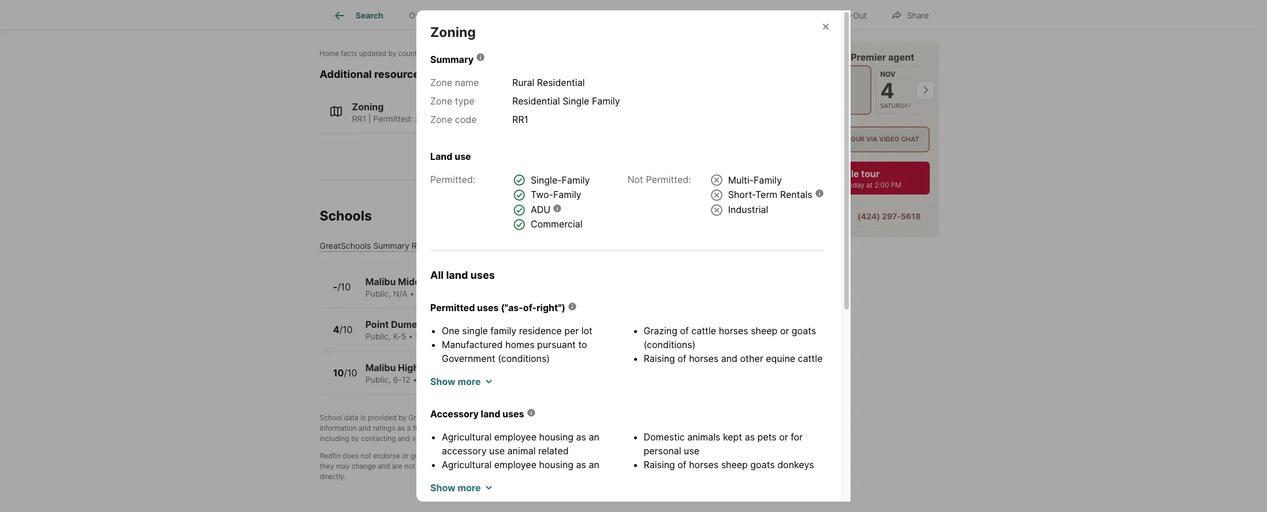 Task type: describe. For each thing, give the bounding box(es) containing it.
redfin inside , a nonprofit organization. redfin recommends buyers and renters use greatschools information and ratings as a
[[539, 414, 559, 423]]

use down district
[[684, 487, 700, 499]]

as inside domestic animals kept as pets or for personal use raising of horses sheep goats donkeys mules and other equine cattle for personal use
[[745, 432, 755, 443]]

public, inside point dume elementary school public, k-5 • serves this home • 0.5mi
[[366, 332, 391, 342]]

summary inside zoning dialog
[[431, 54, 474, 65]]

0 horizontal spatial 4
[[333, 324, 340, 336]]

per
[[565, 325, 579, 337]]

pursuant
[[537, 339, 576, 351]]

1 family, from the left
[[442, 114, 469, 123]]

public, inside malibu middle public, n/a • serves this home • 1.4mi
[[366, 289, 391, 299]]

premier
[[851, 51, 887, 62]]

1 vertical spatial horses
[[690, 353, 719, 365]]

middle
[[398, 276, 429, 288]]

home
[[320, 49, 339, 58]]

zoning dialog
[[417, 10, 851, 513]]

|
[[369, 114, 371, 123]]

lot
[[582, 325, 593, 337]]

use right land
[[455, 151, 471, 162]]

overview tab
[[396, 2, 458, 29]]

zoning name, type, and code element
[[431, 76, 639, 131]]

single- inside zoning rr1 | permitted: single-family, two-family, adu, commercial
[[415, 114, 442, 123]]

all
[[431, 269, 444, 282]]

family inside zoning name, type, and code element
[[592, 95, 621, 107]]

0 horizontal spatial for
[[777, 473, 789, 485]]

to inside guaranteed to be accurate. to verify school enrollment eligibility, contact the school district directly.
[[457, 463, 463, 471]]

accurate.
[[476, 463, 506, 471]]

by inside first step, and conduct their own investigation to determine their desired schools or school districts, including by contacting and visiting the schools themselves.
[[351, 435, 359, 444]]

district
[[694, 463, 717, 471]]

1 vertical spatial of
[[678, 353, 687, 365]]

high
[[398, 362, 419, 374]]

be inside the school service boundaries are intended to be used as a reference only; they may change and are not
[[641, 452, 650, 461]]

first step, and conduct their own investigation to determine their desired schools or school districts, including by contacting and visiting the schools themselves.
[[320, 424, 740, 444]]

horses inside domestic animals kept as pets or for personal use raising of horses sheep goats donkeys mules and other equine cattle for personal use
[[690, 459, 719, 471]]

crop
[[508, 473, 527, 485]]

(424) 297-5618 link
[[858, 211, 921, 221]]

and inside domestic animals kept as pets or for personal use raising of horses sheep goats donkeys mules and other equine cattle for personal use
[[672, 473, 689, 485]]

2:00
[[875, 180, 890, 189]]

use down "themselves."
[[490, 445, 505, 457]]

first
[[413, 424, 426, 433]]

one
[[442, 325, 460, 337]]

provided
[[368, 414, 397, 423]]

permitted land uses element
[[431, 173, 609, 232]]

show more for agricultural employee housing as an accessory use crop related
[[431, 482, 481, 494]]

school data is provided by greatschools
[[320, 414, 453, 423]]

2 an from the top
[[589, 459, 600, 471]]

nov for 3
[[830, 69, 846, 78]]

cattle inside domestic animals kept as pets or for personal use raising of horses sheep goats donkeys mules and other equine cattle for personal use
[[749, 473, 774, 485]]

1 their from the left
[[489, 424, 504, 433]]

pm
[[892, 180, 902, 189]]

0 vertical spatial not
[[361, 452, 372, 461]]

home inside malibu middle public, n/a • serves this home • 1.4mi
[[462, 289, 483, 299]]

more for agricultural employee housing as an accessory use crop related
[[458, 482, 481, 494]]

school inside point dume elementary school public, k-5 • serves this home • 0.5mi
[[474, 319, 505, 331]]

1
[[520, 10, 524, 21]]

malibu for malibu high school
[[366, 362, 396, 374]]

nov for 4
[[881, 69, 896, 78]]

1 employee from the top
[[495, 432, 537, 443]]

boundaries
[[551, 452, 588, 461]]

donkeys
[[778, 459, 815, 471]]

(424) 297-5618
[[858, 211, 921, 221]]

right")
[[537, 302, 566, 314]]

2 agricultural from the top
[[442, 459, 492, 471]]

endorse
[[373, 452, 400, 461]]

this up guaranteed
[[446, 452, 458, 461]]

investigation
[[522, 424, 563, 433]]

greatschools summary rating
[[320, 241, 436, 251]]

tour via video chat list box
[[768, 126, 930, 152]]

use inside , a nonprofit organization. redfin recommends buyers and renters use greatschools information and ratings as a
[[670, 414, 681, 423]]

two- inside permitted land uses element
[[531, 189, 554, 201]]

point
[[366, 319, 389, 331]]

saturday
[[881, 102, 912, 109]]

1 horizontal spatial (conditions)
[[644, 339, 696, 351]]

2 horizontal spatial (conditions)
[[719, 367, 771, 378]]

schedule tour next available: today at 2:00 pm
[[796, 168, 902, 189]]

out
[[854, 10, 867, 20]]

10 /10
[[333, 367, 358, 379]]

agricultural employee housing as an accessory use animal related agricultural employee housing as an accessory use crop related
[[442, 432, 600, 485]]

1 an from the top
[[589, 432, 600, 443]]

malibu middle public, n/a • serves this home • 1.4mi
[[366, 276, 512, 299]]

school up information
[[320, 414, 342, 423]]

tour
[[862, 168, 880, 179]]

("as-
[[501, 302, 523, 314]]

0 horizontal spatial are
[[392, 463, 403, 471]]

home inside malibu high school public, 6-12 • serves this home • 1.4mi
[[465, 375, 486, 385]]

permitted uses ("as-of-right")
[[431, 302, 566, 314]]

or inside first step, and conduct their own investigation to determine their desired schools or school districts, including by contacting and visiting the schools themselves.
[[679, 424, 686, 433]]

share
[[908, 10, 930, 20]]

including
[[320, 435, 349, 444]]

1 vertical spatial residential
[[513, 95, 560, 107]]

to inside one single family residence per lot manufactured homes pursuant to government (conditions)
[[579, 339, 588, 351]]

own
[[506, 424, 520, 433]]

themselves.
[[477, 435, 517, 444]]

accessory
[[431, 408, 479, 420]]

0 horizontal spatial greatschools
[[320, 241, 371, 251]]

name
[[455, 77, 479, 88]]

government
[[442, 353, 496, 365]]

• right n/a
[[410, 289, 415, 299]]

zoning for zoning rr1 | permitted: single-family, two-family, adu, commercial
[[352, 101, 384, 113]]

more for manufactured homes pursuant to government (conditions)
[[458, 376, 481, 388]]

apn
[[536, 10, 555, 21]]

0 vertical spatial residential
[[537, 77, 585, 88]]

1 personal from the top
[[644, 445, 682, 457]]

4 inside the nov 4 saturday
[[881, 77, 895, 103]]

or inside 'grazing of cattle horses sheep or goats (conditions) raising of horses and other equine cattle sheep and goats (conditions)'
[[781, 325, 790, 337]]

0 horizontal spatial sheep
[[644, 367, 671, 378]]

2 horizontal spatial goats
[[792, 325, 817, 337]]

1 tab from the left
[[458, 2, 545, 29]]

0 vertical spatial for
[[791, 432, 803, 443]]

service
[[525, 452, 549, 461]]

eligibility,
[[599, 463, 629, 471]]

3 tab from the left
[[637, 2, 695, 29]]

0 vertical spatial schools
[[652, 424, 677, 433]]

2 vertical spatial redfin
[[320, 452, 341, 461]]

use down the animals
[[684, 445, 700, 457]]

of inside domestic animals kept as pets or for personal use raising of horses sheep goats donkeys mules and other equine cattle for personal use
[[678, 459, 687, 471]]

next image
[[916, 80, 935, 99]]

share button
[[882, 3, 939, 26]]

• right "5"
[[409, 332, 413, 342]]

they
[[320, 463, 334, 471]]

contact
[[631, 463, 656, 471]]

tab list containing search
[[320, 0, 704, 29]]

a left first
[[407, 424, 411, 433]]

not
[[628, 174, 644, 185]]

to inside first step, and conduct their own investigation to determine their desired schools or school districts, including by contacting and visiting the schools themselves.
[[565, 424, 572, 433]]

tour via video chat
[[847, 135, 920, 143]]

code
[[455, 114, 477, 125]]

0 vertical spatial are
[[590, 452, 600, 461]]

uses for accessory land uses
[[503, 408, 524, 420]]

0 vertical spatial cattle
[[692, 325, 717, 337]]

may
[[336, 463, 350, 471]]

0 vertical spatial related
[[539, 445, 569, 457]]

as left eligibility,
[[576, 459, 587, 471]]

greatschools summary rating link
[[320, 241, 436, 251]]

land use
[[431, 151, 471, 162]]

mules
[[644, 473, 670, 485]]

not permitted:
[[628, 174, 692, 185]]

this inside malibu middle public, n/a • serves this home • 1.4mi
[[445, 289, 459, 299]]

rr1 inside zoning name, type, and code element
[[513, 114, 529, 125]]

residence
[[519, 325, 562, 337]]

rentals
[[781, 189, 813, 201]]

commercial inside permitted land uses element
[[531, 219, 583, 230]]

• right 12
[[413, 375, 418, 385]]

or inside domestic animals kept as pets or for personal use raising of horses sheep goats donkeys mules and other equine cattle for personal use
[[780, 432, 789, 443]]

equine inside domestic animals kept as pets or for personal use raising of horses sheep goats donkeys mules and other equine cattle for personal use
[[717, 473, 747, 485]]

verify
[[518, 463, 537, 471]]

intended
[[602, 452, 631, 461]]

• up permitted uses ("as-of-right")
[[485, 289, 490, 299]]

zoning for zoning
[[431, 24, 476, 40]]

rating
[[412, 241, 436, 251]]

on
[[450, 49, 458, 58]]

2 accessory from the top
[[442, 473, 487, 485]]

favorite button
[[749, 3, 815, 26]]

1 accessory from the top
[[442, 445, 487, 457]]

to inside the school service boundaries are intended to be used as a reference only; they may change and are not
[[633, 452, 639, 461]]

domestic
[[644, 432, 685, 443]]

school service boundaries are intended to be used as a reference only; they may change and are not
[[320, 452, 734, 471]]

stories
[[320, 10, 350, 21]]

as inside , a nonprofit organization. redfin recommends buyers and renters use greatschools information and ratings as a
[[398, 424, 405, 433]]

updated
[[359, 49, 387, 58]]

1 vertical spatial uses
[[477, 302, 499, 314]]

schools
[[320, 208, 372, 224]]

rural residential
[[513, 77, 585, 88]]

297-
[[883, 211, 901, 221]]

-
[[333, 281, 338, 293]]

recommends
[[561, 414, 604, 423]]

at
[[867, 180, 873, 189]]

reference
[[685, 452, 716, 461]]

use down accurate.
[[490, 473, 505, 485]]



Task type: vqa. For each thing, say whether or not it's contained in the screenshot.


Task type: locate. For each thing, give the bounding box(es) containing it.
1 horizontal spatial goats
[[751, 459, 775, 471]]

nonprofit
[[462, 414, 492, 423]]

show up accessory
[[431, 376, 456, 388]]

1 show more button from the top
[[431, 375, 493, 389]]

0 vertical spatial two-
[[471, 114, 491, 123]]

public, down point
[[366, 332, 391, 342]]

greatschools up the animals
[[683, 414, 727, 423]]

not down redfin does not endorse or guarantee this information. at the bottom of page
[[405, 463, 415, 471]]

2 vertical spatial horses
[[690, 459, 719, 471]]

an down the recommends
[[589, 432, 600, 443]]

2 vertical spatial serves
[[420, 375, 446, 385]]

type
[[455, 95, 475, 107]]

elementary
[[420, 319, 471, 331]]

1 vertical spatial show more
[[431, 482, 481, 494]]

12
[[402, 375, 411, 385]]

1 horizontal spatial schools
[[652, 424, 677, 433]]

additional
[[320, 68, 372, 80]]

1 vertical spatial summary
[[374, 241, 410, 251]]

of
[[680, 325, 689, 337], [678, 353, 687, 365], [678, 459, 687, 471]]

1 vertical spatial two-
[[531, 189, 554, 201]]

2 vertical spatial sheep
[[722, 459, 748, 471]]

as down the recommends
[[576, 432, 587, 443]]

as left pets
[[745, 432, 755, 443]]

land
[[431, 151, 453, 162]]

county
[[399, 49, 421, 58]]

nov
[[830, 69, 846, 78], [881, 69, 896, 78]]

the
[[437, 435, 448, 444], [658, 463, 669, 471]]

0 horizontal spatial tour
[[768, 51, 788, 62]]

more down 'government'
[[458, 376, 481, 388]]

an left intended
[[589, 459, 600, 471]]

0 horizontal spatial nov
[[830, 69, 846, 78]]

are down 'endorse'
[[392, 463, 403, 471]]

as right ratings
[[398, 424, 405, 433]]

and inside the school service boundaries are intended to be used as a reference only; they may change and are not
[[378, 463, 390, 471]]

2 horizontal spatial redfin
[[820, 51, 849, 62]]

tour left with
[[768, 51, 788, 62]]

permitted: inside zoning rr1 | permitted: single-family, two-family, adu, commercial
[[374, 114, 413, 123]]

nov inside the nov 4 saturday
[[881, 69, 896, 78]]

related down verify
[[530, 473, 560, 485]]

permitted: right |
[[374, 114, 413, 123]]

home facts updated by county records on oct 26, 2023
[[320, 49, 503, 58]]

serves inside malibu high school public, 6-12 • serves this home • 1.4mi
[[420, 375, 446, 385]]

1 horizontal spatial are
[[590, 452, 600, 461]]

friday
[[830, 102, 851, 109]]

0 vertical spatial sheep
[[751, 325, 778, 337]]

single- inside permitted land uses element
[[531, 174, 562, 186]]

two- down type
[[471, 114, 491, 123]]

this up permitted
[[445, 289, 459, 299]]

this inside point dume elementary school public, k-5 • serves this home • 0.5mi
[[444, 332, 458, 342]]

1 vertical spatial show more button
[[431, 481, 493, 495]]

uses left ("as-
[[477, 302, 499, 314]]

this down 'government'
[[448, 375, 462, 385]]

other inside domestic animals kept as pets or for personal use raising of horses sheep goats donkeys mules and other equine cattle for personal use
[[691, 473, 715, 485]]

greatschools
[[320, 241, 371, 251], [409, 414, 453, 423], [683, 414, 727, 423]]

schools
[[652, 424, 677, 433], [450, 435, 475, 444]]

of-
[[523, 302, 537, 314]]

3 zone from the top
[[431, 114, 453, 125]]

1 horizontal spatial be
[[641, 452, 650, 461]]

malibu inside malibu high school public, 6-12 • serves this home • 1.4mi
[[366, 362, 396, 374]]

serves inside point dume elementary school public, k-5 • serves this home • 0.5mi
[[415, 332, 442, 342]]

option
[[768, 126, 839, 152]]

1 vertical spatial personal
[[644, 487, 682, 499]]

single- up 'two-family'
[[531, 174, 562, 186]]

residential single family
[[513, 95, 621, 107]]

redfin
[[820, 51, 849, 62], [539, 414, 559, 423], [320, 452, 341, 461]]

uses up permitted uses ("as-of-right")
[[471, 269, 495, 282]]

2 family, from the left
[[491, 114, 518, 123]]

land up conduct
[[481, 408, 501, 420]]

2 horizontal spatial greatschools
[[683, 414, 727, 423]]

point dume elementary school public, k-5 • serves this home • 0.5mi
[[366, 319, 512, 342]]

permitted: inside permitted land uses element
[[431, 174, 476, 185]]

directly.
[[320, 473, 346, 482]]

show more for manufactured homes pursuant to government (conditions)
[[431, 376, 481, 388]]

zone up zone code
[[431, 95, 453, 107]]

to
[[579, 339, 588, 351], [565, 424, 572, 433], [633, 452, 639, 461], [457, 463, 463, 471]]

0 vertical spatial horses
[[719, 325, 749, 337]]

this down elementary
[[444, 332, 458, 342]]

0 horizontal spatial their
[[489, 424, 504, 433]]

k-
[[393, 332, 401, 342]]

sheep inside domestic animals kept as pets or for personal use raising of horses sheep goats donkeys mules and other equine cattle for personal use
[[722, 459, 748, 471]]

1 horizontal spatial zoning
[[431, 24, 476, 40]]

5618
[[901, 211, 921, 221]]

family for two-family
[[554, 189, 582, 201]]

summary up zone name
[[431, 54, 474, 65]]

tour with a redfin premier agent
[[768, 51, 915, 62]]

0 vertical spatial of
[[680, 325, 689, 337]]

home right one
[[460, 332, 482, 342]]

term
[[756, 189, 778, 201]]

industrial
[[729, 204, 769, 215]]

tour left the via
[[847, 135, 865, 143]]

raising inside domestic animals kept as pets or for personal use raising of horses sheep goats donkeys mules and other equine cattle for personal use
[[644, 459, 675, 471]]

to down the information. at the left
[[457, 463, 463, 471]]

3 public, from the top
[[366, 375, 391, 385]]

1 vertical spatial not
[[405, 463, 415, 471]]

1 nov from the left
[[830, 69, 846, 78]]

multi-
[[729, 174, 754, 186]]

• left '0.5mi'
[[484, 332, 489, 342]]

uses for all land uses
[[471, 269, 495, 282]]

visiting
[[412, 435, 436, 444]]

tab
[[458, 2, 545, 29], [545, 2, 637, 29], [637, 2, 695, 29]]

a right ,
[[457, 414, 461, 423]]

0 horizontal spatial schools
[[450, 435, 475, 444]]

other
[[741, 353, 764, 365], [691, 473, 715, 485]]

the down used at the bottom
[[658, 463, 669, 471]]

an
[[589, 432, 600, 443], [589, 459, 600, 471]]

not inside the school service boundaries are intended to be used as a reference only; they may change and are not
[[405, 463, 415, 471]]

be down the information. at the left
[[465, 463, 474, 471]]

uses up own
[[503, 408, 524, 420]]

summary
[[431, 54, 474, 65], [374, 241, 410, 251]]

family, down the 'zone type'
[[442, 114, 469, 123]]

greatschools inside , a nonprofit organization. redfin recommends buyers and renters use greatschools information and ratings as a
[[683, 414, 727, 423]]

1 vertical spatial 1.4mi
[[495, 375, 515, 385]]

1 vertical spatial other
[[691, 473, 715, 485]]

0 vertical spatial employee
[[495, 432, 537, 443]]

show more
[[431, 376, 481, 388], [431, 482, 481, 494]]

1 horizontal spatial the
[[658, 463, 669, 471]]

residential
[[537, 77, 585, 88], [513, 95, 560, 107]]

determine
[[574, 424, 607, 433]]

only;
[[718, 452, 734, 461]]

2 housing from the top
[[539, 459, 574, 471]]

1 horizontal spatial not
[[405, 463, 415, 471]]

change
[[352, 463, 376, 471]]

single
[[463, 325, 488, 337]]

nov inside nov 3 friday
[[830, 69, 846, 78]]

today
[[845, 180, 865, 189]]

the inside first step, and conduct their own investigation to determine their desired schools or school districts, including by contacting and visiting the schools themselves.
[[437, 435, 448, 444]]

zone for zone name
[[431, 77, 453, 88]]

schools down renters
[[652, 424, 677, 433]]

0 vertical spatial other
[[741, 353, 764, 365]]

accessory down conduct
[[442, 445, 487, 457]]

housing
[[539, 432, 574, 443], [539, 459, 574, 471]]

2 vertical spatial public,
[[366, 375, 391, 385]]

not
[[361, 452, 372, 461], [405, 463, 415, 471]]

permitted: inside not permitted land uses element
[[646, 174, 692, 185]]

10
[[333, 367, 344, 379]]

nov 3 friday
[[830, 69, 851, 109]]

malibu for malibu middle
[[366, 276, 396, 288]]

2 zone from the top
[[431, 95, 453, 107]]

all land uses
[[431, 269, 495, 282]]

related down investigation
[[539, 445, 569, 457]]

1 vertical spatial housing
[[539, 459, 574, 471]]

home down all land uses
[[462, 289, 483, 299]]

home inside point dume elementary school public, k-5 • serves this home • 0.5mi
[[460, 332, 482, 342]]

commercial down 'adu' on the left top of the page
[[531, 219, 583, 230]]

1 vertical spatial redfin
[[539, 414, 559, 423]]

malibu inside malibu middle public, n/a • serves this home • 1.4mi
[[366, 276, 396, 288]]

1 more from the top
[[458, 376, 481, 388]]

equine
[[766, 353, 796, 365], [717, 473, 747, 485]]

2 horizontal spatial sheep
[[751, 325, 778, 337]]

zoning up 'on'
[[431, 24, 476, 40]]

2 vertical spatial of
[[678, 459, 687, 471]]

domestic animals kept as pets or for personal use raising of horses sheep goats donkeys mules and other equine cattle for personal use
[[644, 432, 815, 499]]

serves down elementary
[[415, 332, 442, 342]]

school inside malibu high school public, 6-12 • serves this home • 1.4mi
[[421, 362, 453, 374]]

1 rr1 from the left
[[352, 114, 366, 123]]

rural
[[513, 77, 535, 88]]

0 horizontal spatial by
[[351, 435, 359, 444]]

to up contact
[[633, 452, 639, 461]]

zone for zone code
[[431, 114, 453, 125]]

1 vertical spatial an
[[589, 459, 600, 471]]

1 vertical spatial show
[[431, 482, 456, 494]]

2 more from the top
[[458, 482, 481, 494]]

- /10
[[333, 281, 351, 293]]

commercial inside zoning rr1 | permitted: single-family, two-family, adu, commercial
[[542, 114, 587, 123]]

family inside not permitted land uses element
[[754, 174, 782, 186]]

short-term rentals
[[729, 189, 813, 201]]

summary left rating
[[374, 241, 410, 251]]

0 vertical spatial be
[[641, 452, 650, 461]]

1 horizontal spatial 4
[[881, 77, 895, 103]]

by
[[389, 49, 397, 58], [399, 414, 407, 423], [351, 435, 359, 444]]

zoning rr1 | permitted: single-family, two-family, adu, commercial
[[352, 101, 587, 123]]

family up 'two-family'
[[562, 174, 590, 186]]

0 vertical spatial an
[[589, 432, 600, 443]]

0 horizontal spatial land
[[446, 269, 468, 282]]

2 raising from the top
[[644, 459, 675, 471]]

show more down guaranteed
[[431, 482, 481, 494]]

show for agricultural employee housing as an accessory use crop related
[[431, 482, 456, 494]]

family
[[592, 95, 621, 107], [562, 174, 590, 186], [754, 174, 782, 186], [554, 189, 582, 201]]

commercial
[[542, 114, 587, 123], [531, 219, 583, 230]]

redfin up investigation
[[539, 414, 559, 423]]

two- up 'adu' on the left top of the page
[[531, 189, 554, 201]]

0 horizontal spatial zoning
[[352, 101, 384, 113]]

school down reference
[[671, 463, 692, 471]]

1 vertical spatial the
[[658, 463, 669, 471]]

to down the recommends
[[565, 424, 572, 433]]

1 housing from the top
[[539, 432, 574, 443]]

permitted: right "not"
[[646, 174, 692, 185]]

for
[[791, 432, 803, 443], [777, 473, 789, 485]]

redfin up nov 3 friday
[[820, 51, 849, 62]]

nov down tour with a redfin premier agent
[[830, 69, 846, 78]]

2 horizontal spatial by
[[399, 414, 407, 423]]

2 personal from the top
[[644, 487, 682, 499]]

as inside the school service boundaries are intended to be used as a reference only; they may change and are not
[[670, 452, 677, 461]]

public, left 6-
[[366, 375, 391, 385]]

1 vertical spatial cattle
[[798, 353, 823, 365]]

show more button down 'government'
[[431, 375, 493, 389]]

school down service
[[539, 463, 560, 471]]

2023
[[486, 49, 503, 58]]

by left county
[[389, 49, 397, 58]]

not up change
[[361, 452, 372, 461]]

are
[[590, 452, 600, 461], [392, 463, 403, 471]]

a right with
[[813, 51, 818, 62]]

/10 for -
[[338, 281, 351, 293]]

1 show from the top
[[431, 376, 456, 388]]

1 show more from the top
[[431, 376, 481, 388]]

show down guaranteed
[[431, 482, 456, 494]]

0 vertical spatial more
[[458, 376, 481, 388]]

2 employee from the top
[[495, 459, 537, 471]]

two- inside zoning rr1 | permitted: single-family, two-family, adu, commercial
[[471, 114, 491, 123]]

other inside 'grazing of cattle horses sheep or goats (conditions) raising of horses and other equine cattle sheep and goats (conditions)'
[[741, 353, 764, 365]]

1 vertical spatial raising
[[644, 459, 675, 471]]

show more button for agricultural employee housing as an accessory use animal related agricultural employee housing as an accessory use crop related
[[431, 481, 493, 495]]

3
[[830, 77, 844, 103]]

family right single
[[592, 95, 621, 107]]

/10 for 4
[[340, 324, 353, 336]]

0 vertical spatial redfin
[[820, 51, 849, 62]]

as right used at the bottom
[[670, 452, 677, 461]]

not permitted land uses element
[[628, 173, 850, 217]]

family for single-family
[[562, 174, 590, 186]]

a left reference
[[679, 452, 683, 461]]

greatschools down schools
[[320, 241, 371, 251]]

/10 for 10
[[344, 367, 358, 379]]

their up "themselves."
[[489, 424, 504, 433]]

2 nov from the left
[[881, 69, 896, 78]]

• down 'government'
[[488, 375, 493, 385]]

1 horizontal spatial two-
[[531, 189, 554, 201]]

0 vertical spatial (conditions)
[[644, 339, 696, 351]]

malibu up n/a
[[366, 276, 396, 288]]

0 vertical spatial malibu
[[366, 276, 396, 288]]

0 vertical spatial personal
[[644, 445, 682, 457]]

(conditions)
[[644, 339, 696, 351], [498, 353, 550, 365], [719, 367, 771, 378]]

2 show more from the top
[[431, 482, 481, 494]]

0 vertical spatial land
[[446, 269, 468, 282]]

zoning inside dialog
[[431, 24, 476, 40]]

1 malibu from the top
[[366, 276, 396, 288]]

zone for zone type
[[431, 95, 453, 107]]

1 vertical spatial serves
[[415, 332, 442, 342]]

organization.
[[494, 414, 537, 423]]

2 vertical spatial cattle
[[749, 473, 774, 485]]

1 vertical spatial sheep
[[644, 367, 671, 378]]

their down buyers
[[609, 424, 624, 433]]

serves inside malibu middle public, n/a • serves this home • 1.4mi
[[417, 289, 443, 299]]

show for manufactured homes pursuant to government (conditions)
[[431, 376, 456, 388]]

0 vertical spatial zoning
[[431, 24, 476, 40]]

1 vertical spatial malibu
[[366, 362, 396, 374]]

1 horizontal spatial cattle
[[749, 473, 774, 485]]

serves right 12
[[420, 375, 446, 385]]

1 horizontal spatial by
[[389, 49, 397, 58]]

1 horizontal spatial greatschools
[[409, 414, 453, 423]]

goats inside domestic animals kept as pets or for personal use raising of horses sheep goats donkeys mules and other equine cattle for personal use
[[751, 459, 775, 471]]

the down step,
[[437, 435, 448, 444]]

2 malibu from the top
[[366, 362, 396, 374]]

0.5mi
[[491, 332, 512, 342]]

homes
[[506, 339, 535, 351]]

0 vertical spatial serves
[[417, 289, 443, 299]]

housing right verify
[[539, 459, 574, 471]]

1 horizontal spatial nov
[[881, 69, 896, 78]]

1 horizontal spatial for
[[791, 432, 803, 443]]

personal down domestic
[[644, 445, 682, 457]]

0 vertical spatial raising
[[644, 353, 675, 365]]

1 vertical spatial /10
[[340, 324, 353, 336]]

2 vertical spatial by
[[351, 435, 359, 444]]

1 vertical spatial tour
[[847, 135, 865, 143]]

the inside guaranteed to be accurate. to verify school enrollment eligibility, contact the school district directly.
[[658, 463, 669, 471]]

5
[[401, 332, 406, 342]]

data
[[344, 414, 359, 423]]

2 their from the left
[[609, 424, 624, 433]]

redfin up the they
[[320, 452, 341, 461]]

single-
[[415, 114, 442, 123], [531, 174, 562, 186]]

1 vertical spatial for
[[777, 473, 789, 485]]

does
[[343, 452, 359, 461]]

/10 left point
[[340, 324, 353, 336]]

residential up residential single family
[[537, 77, 585, 88]]

1.4mi up permitted uses ("as-of-right")
[[492, 289, 512, 299]]

zone type
[[431, 95, 475, 107]]

show more down 'government'
[[431, 376, 481, 388]]

school inside the school service boundaries are intended to be used as a reference only; they may change and are not
[[501, 452, 523, 461]]

6-
[[393, 375, 402, 385]]

available:
[[813, 180, 843, 189]]

zoning element
[[431, 10, 490, 41]]

zone up the 'zone type'
[[431, 77, 453, 88]]

rr1 down rural
[[513, 114, 529, 125]]

land for all
[[446, 269, 468, 282]]

0 vertical spatial tour
[[768, 51, 788, 62]]

4
[[881, 77, 895, 103], [333, 324, 340, 336]]

0 vertical spatial show more button
[[431, 375, 493, 389]]

schools down conduct
[[450, 435, 475, 444]]

sheep
[[751, 325, 778, 337], [644, 367, 671, 378], [722, 459, 748, 471]]

0 horizontal spatial redfin
[[320, 452, 341, 461]]

2 show from the top
[[431, 482, 456, 494]]

tab list
[[320, 0, 704, 29]]

single-family
[[531, 174, 590, 186]]

school up '0.5mi'
[[474, 319, 505, 331]]

0 horizontal spatial equine
[[717, 473, 747, 485]]

1 vertical spatial land
[[481, 408, 501, 420]]

1.4mi inside malibu middle public, n/a • serves this home • 1.4mi
[[492, 289, 512, 299]]

2 rr1 from the left
[[513, 114, 529, 125]]

1 vertical spatial single-
[[531, 174, 562, 186]]

tour
[[768, 51, 788, 62], [847, 135, 865, 143]]

a inside the school service boundaries are intended to be used as a reference only; they may change and are not
[[679, 452, 683, 461]]

1 public, from the top
[[366, 289, 391, 299]]

home down 'government'
[[465, 375, 486, 385]]

tour for tour with a redfin premier agent
[[768, 51, 788, 62]]

1.4mi inside malibu high school public, 6-12 • serves this home • 1.4mi
[[495, 375, 515, 385]]

1 vertical spatial equine
[[717, 473, 747, 485]]

4 left point
[[333, 324, 340, 336]]

0 vertical spatial accessory
[[442, 445, 487, 457]]

greatschools up step,
[[409, 414, 453, 423]]

4 /10
[[333, 324, 353, 336]]

zone name
[[431, 77, 479, 88]]

show more button for one single family residence per lot manufactured homes pursuant to government (conditions)
[[431, 375, 493, 389]]

0 vertical spatial equine
[[766, 353, 796, 365]]

family for multi-family
[[754, 174, 782, 186]]

1 vertical spatial more
[[458, 482, 481, 494]]

land for accessory
[[481, 408, 501, 420]]

cattle
[[692, 325, 717, 337], [798, 353, 823, 365], [749, 473, 774, 485]]

1 vertical spatial related
[[530, 473, 560, 485]]

school up to
[[501, 452, 523, 461]]

for down the "donkeys"
[[777, 473, 789, 485]]

a
[[813, 51, 818, 62], [457, 414, 461, 423], [407, 424, 411, 433], [679, 452, 683, 461]]

(conditions) inside one single family residence per lot manufactured homes pursuant to government (conditions)
[[498, 353, 550, 365]]

be inside guaranteed to be accurate. to verify school enrollment eligibility, contact the school district directly.
[[465, 463, 474, 471]]

2 show more button from the top
[[431, 481, 493, 495]]

1 vertical spatial goats
[[692, 367, 717, 378]]

school inside first step, and conduct their own investigation to determine their desired schools or school districts, including by contacting and visiting the schools themselves.
[[688, 424, 709, 433]]

0 vertical spatial home
[[462, 289, 483, 299]]

next
[[796, 180, 811, 189]]

tour inside list box
[[847, 135, 865, 143]]

0 vertical spatial the
[[437, 435, 448, 444]]

1 zone from the top
[[431, 77, 453, 88]]

desired
[[626, 424, 650, 433]]

zoning inside zoning rr1 | permitted: single-family, two-family, adu, commercial
[[352, 101, 384, 113]]

rr1 inside zoning rr1 | permitted: single-family, two-family, adu, commercial
[[352, 114, 366, 123]]

use
[[455, 151, 471, 162], [670, 414, 681, 423], [490, 445, 505, 457], [684, 445, 700, 457], [490, 473, 505, 485], [684, 487, 700, 499]]

raising inside 'grazing of cattle horses sheep or goats (conditions) raising of horses and other equine cattle sheep and goats (conditions)'
[[644, 353, 675, 365]]

0 vertical spatial uses
[[471, 269, 495, 282]]

by up "does"
[[351, 435, 359, 444]]

school
[[474, 319, 505, 331], [421, 362, 453, 374], [320, 414, 342, 423], [501, 452, 523, 461]]

buyers
[[606, 414, 628, 423]]

enrollment
[[562, 463, 597, 471]]

raising down grazing
[[644, 353, 675, 365]]

0 vertical spatial zone
[[431, 77, 453, 88]]

None button
[[826, 65, 872, 115], [775, 65, 821, 114], [877, 65, 923, 114], [826, 65, 872, 115], [775, 65, 821, 114], [877, 65, 923, 114]]

be up contact
[[641, 452, 650, 461]]

2 tab from the left
[[545, 2, 637, 29]]

0 vertical spatial by
[[389, 49, 397, 58]]

this inside malibu high school public, 6-12 • serves this home • 1.4mi
[[448, 375, 462, 385]]

to
[[508, 463, 516, 471]]

1 agricultural from the top
[[442, 432, 492, 443]]

1 horizontal spatial summary
[[431, 54, 474, 65]]

tour for tour via video chat
[[847, 135, 865, 143]]

1 raising from the top
[[644, 353, 675, 365]]

commercial down residential single family
[[542, 114, 587, 123]]

0 horizontal spatial summary
[[374, 241, 410, 251]]

school right high at left
[[421, 362, 453, 374]]

equine inside 'grazing of cattle horses sheep or goats (conditions) raising of horses and other equine cattle sheep and goats (conditions)'
[[766, 353, 796, 365]]

2 public, from the top
[[366, 332, 391, 342]]

animals
[[688, 432, 721, 443]]

x-out button
[[819, 3, 877, 26]]

public, inside malibu high school public, 6-12 • serves this home • 1.4mi
[[366, 375, 391, 385]]

land right all
[[446, 269, 468, 282]]

2 vertical spatial (conditions)
[[719, 367, 771, 378]]

goats
[[792, 325, 817, 337], [692, 367, 717, 378], [751, 459, 775, 471]]



